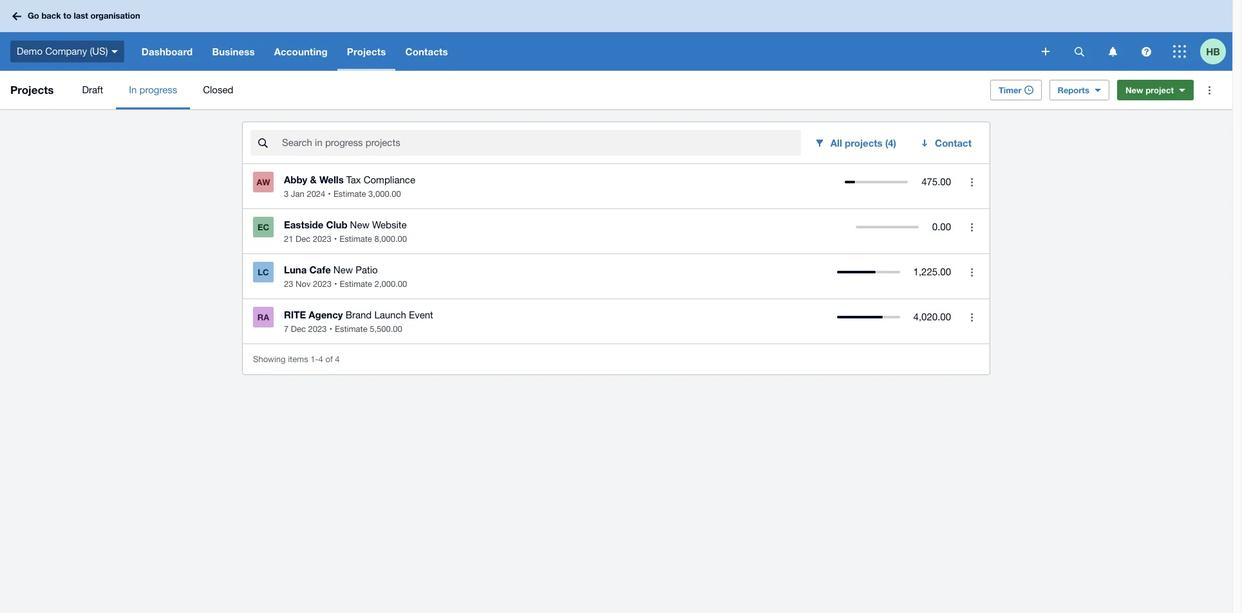Task type: locate. For each thing, give the bounding box(es) containing it.
4
[[319, 355, 323, 364], [335, 355, 340, 364]]

1 vertical spatial new
[[350, 220, 370, 231]]

(us)
[[90, 46, 108, 57]]

more options image
[[1197, 77, 1223, 103], [959, 260, 985, 285]]

2023
[[313, 234, 332, 244], [313, 280, 332, 289], [308, 325, 327, 334]]

luna
[[284, 264, 307, 276]]

more options image right 475.00
[[959, 169, 985, 195]]

projects down 'demo'
[[10, 83, 54, 97]]

2 vertical spatial new
[[334, 265, 353, 276]]

2 more options image from the top
[[959, 215, 985, 240]]

5,500.00
[[370, 325, 403, 334]]

more options image
[[959, 169, 985, 195], [959, 215, 985, 240], [959, 305, 985, 330]]

1 vertical spatial dec
[[291, 325, 306, 334]]

reports
[[1058, 85, 1090, 95]]

dec right 21
[[296, 234, 311, 244]]

abby
[[284, 174, 308, 186]]

0 vertical spatial more options image
[[959, 169, 985, 195]]

1 horizontal spatial projects
[[347, 46, 386, 57]]

in progress
[[129, 84, 177, 95]]

estimate inside rite agency brand launch event 7 dec 2023 • estimate 5,500.00
[[335, 325, 368, 334]]

jan
[[291, 189, 305, 199]]

1 horizontal spatial svg image
[[1142, 47, 1152, 56]]

• right 2024
[[328, 189, 331, 199]]

website
[[372, 220, 407, 231]]

estimate inside "luna cafe new patio 23 nov 2023 • estimate 2,000.00"
[[340, 280, 372, 289]]

4,020.00
[[914, 312, 952, 323]]

estimate down club
[[340, 234, 372, 244]]

2,000.00
[[375, 280, 407, 289]]

contacts button
[[396, 32, 458, 71]]

more options image for brand
[[959, 305, 985, 330]]

1 4 from the left
[[319, 355, 323, 364]]

last
[[74, 10, 88, 21]]

hb button
[[1201, 32, 1233, 71]]

all projects (4)
[[831, 137, 897, 149]]

2 vertical spatial 2023
[[308, 325, 327, 334]]

new inside "luna cafe new patio 23 nov 2023 • estimate 2,000.00"
[[334, 265, 353, 276]]

0 vertical spatial dec
[[296, 234, 311, 244]]

2023 down agency at the left
[[308, 325, 327, 334]]

of
[[326, 355, 333, 364]]

more options image down hb
[[1197, 77, 1223, 103]]

1 horizontal spatial 4
[[335, 355, 340, 364]]

estimate
[[334, 189, 366, 199], [340, 234, 372, 244], [340, 280, 372, 289], [335, 325, 368, 334]]

more options image right 4,020.00
[[959, 305, 985, 330]]

projects
[[845, 137, 883, 149]]

svg image
[[1109, 47, 1117, 56], [1142, 47, 1152, 56]]

more options image right 0.00
[[959, 215, 985, 240]]

to
[[63, 10, 71, 21]]

organisation
[[91, 10, 140, 21]]

1 vertical spatial more options image
[[959, 215, 985, 240]]

go back to last organisation
[[28, 10, 140, 21]]

rite
[[284, 309, 306, 321]]

brand
[[346, 310, 372, 321]]

2023 down the cafe
[[313, 280, 332, 289]]

draft
[[82, 84, 103, 95]]

0 vertical spatial new
[[1126, 85, 1144, 95]]

new inside "eastside club new website 21 dec 2023 • estimate 8,000.00"
[[350, 220, 370, 231]]

8,000.00
[[375, 234, 407, 244]]

2023 inside "eastside club new website 21 dec 2023 • estimate 8,000.00"
[[313, 234, 332, 244]]

launch
[[375, 310, 406, 321]]

new
[[1126, 85, 1144, 95], [350, 220, 370, 231], [334, 265, 353, 276]]

0 horizontal spatial projects
[[10, 83, 54, 97]]

4 right of
[[335, 355, 340, 364]]

projects left contacts
[[347, 46, 386, 57]]

dec
[[296, 234, 311, 244], [291, 325, 306, 334]]

2023 inside "luna cafe new patio 23 nov 2023 • estimate 2,000.00"
[[313, 280, 332, 289]]

3
[[284, 189, 289, 199]]

dec right '7'
[[291, 325, 306, 334]]

navigation containing dashboard
[[132, 32, 1033, 71]]

new for luna cafe
[[334, 265, 353, 276]]

0 horizontal spatial 4
[[319, 355, 323, 364]]

1 horizontal spatial more options image
[[1197, 77, 1223, 103]]

new right the cafe
[[334, 265, 353, 276]]

0 vertical spatial 2023
[[313, 234, 332, 244]]

4 left of
[[319, 355, 323, 364]]

0 horizontal spatial svg image
[[1109, 47, 1117, 56]]

showing items 1-4 of 4
[[253, 355, 340, 364]]

new left project
[[1126, 85, 1144, 95]]

21
[[284, 234, 293, 244]]

estimate down patio
[[340, 280, 372, 289]]

agency
[[309, 309, 343, 321]]

more options image right 1,225.00
[[959, 260, 985, 285]]

estimate down tax
[[334, 189, 366, 199]]

svg image up 'reports' popup button
[[1109, 47, 1117, 56]]

2 4 from the left
[[335, 355, 340, 364]]

estimate down brand
[[335, 325, 368, 334]]

club
[[326, 219, 348, 231]]

go
[[28, 10, 39, 21]]

svg image up new project
[[1142, 47, 1152, 56]]

2 svg image from the left
[[1142, 47, 1152, 56]]

0 vertical spatial projects
[[347, 46, 386, 57]]

project
[[1146, 85, 1174, 95]]

projects
[[347, 46, 386, 57], [10, 83, 54, 97]]

new project button
[[1118, 80, 1194, 100]]

• up agency at the left
[[334, 280, 337, 289]]

1 more options image from the top
[[959, 169, 985, 195]]

rite agency brand launch event 7 dec 2023 • estimate 5,500.00
[[284, 309, 433, 334]]

2 vertical spatial more options image
[[959, 305, 985, 330]]

navigation
[[132, 32, 1033, 71]]

1 vertical spatial more options image
[[959, 260, 985, 285]]

3 more options image from the top
[[959, 305, 985, 330]]

2024
[[307, 189, 326, 199]]

contacts
[[406, 46, 448, 57]]

cafe
[[310, 264, 331, 276]]

accounting
[[274, 46, 328, 57]]

back
[[42, 10, 61, 21]]

• down club
[[334, 234, 337, 244]]

•
[[328, 189, 331, 199], [334, 234, 337, 244], [334, 280, 337, 289], [330, 325, 332, 334]]

timer
[[999, 85, 1022, 95]]

banner
[[0, 0, 1233, 71]]

1 vertical spatial 2023
[[313, 280, 332, 289]]

svg image
[[12, 12, 21, 20], [1174, 45, 1187, 58], [1075, 47, 1085, 56], [1042, 48, 1050, 55], [111, 50, 118, 53]]

0 horizontal spatial more options image
[[959, 260, 985, 285]]

• down agency at the left
[[330, 325, 332, 334]]

new right club
[[350, 220, 370, 231]]

business button
[[203, 32, 265, 71]]

2023 down club
[[313, 234, 332, 244]]



Task type: vqa. For each thing, say whether or not it's contained in the screenshot.


Task type: describe. For each thing, give the bounding box(es) containing it.
compliance
[[364, 175, 416, 186]]

demo company (us)
[[17, 46, 108, 57]]

all projects (4) button
[[806, 130, 907, 156]]

contact button
[[912, 130, 982, 156]]

475.00
[[922, 177, 952, 187]]

svg image inside demo company (us) popup button
[[111, 50, 118, 53]]

new inside popup button
[[1126, 85, 1144, 95]]

closed link
[[190, 71, 246, 110]]

• inside abby & wells tax compliance 3 jan 2024 • estimate 3,000.00
[[328, 189, 331, 199]]

dec inside rite agency brand launch event 7 dec 2023 • estimate 5,500.00
[[291, 325, 306, 334]]

in
[[129, 84, 137, 95]]

23
[[284, 280, 293, 289]]

ra
[[258, 312, 269, 323]]

timer button
[[991, 80, 1042, 100]]

draft link
[[69, 71, 116, 110]]

1 svg image from the left
[[1109, 47, 1117, 56]]

luna cafe new patio 23 nov 2023 • estimate 2,000.00
[[284, 264, 407, 289]]

0 vertical spatial more options image
[[1197, 77, 1223, 103]]

new for eastside club
[[350, 220, 370, 231]]

wells
[[320, 174, 344, 186]]

&
[[310, 174, 317, 186]]

dec inside "eastside club new website 21 dec 2023 • estimate 8,000.00"
[[296, 234, 311, 244]]

company
[[45, 46, 87, 57]]

• inside "eastside club new website 21 dec 2023 • estimate 8,000.00"
[[334, 234, 337, 244]]

reports button
[[1050, 80, 1110, 100]]

• inside "luna cafe new patio 23 nov 2023 • estimate 2,000.00"
[[334, 280, 337, 289]]

nov
[[296, 280, 311, 289]]

projects button
[[337, 32, 396, 71]]

go back to last organisation link
[[8, 5, 148, 28]]

all
[[831, 137, 843, 149]]

1 vertical spatial projects
[[10, 83, 54, 97]]

• inside rite agency brand launch event 7 dec 2023 • estimate 5,500.00
[[330, 325, 332, 334]]

estimate inside abby & wells tax compliance 3 jan 2024 • estimate 3,000.00
[[334, 189, 366, 199]]

ec
[[258, 222, 269, 233]]

contact
[[935, 137, 972, 149]]

progress
[[140, 84, 177, 95]]

2023 inside rite agency brand launch event 7 dec 2023 • estimate 5,500.00
[[308, 325, 327, 334]]

lc
[[258, 267, 269, 278]]

more options image for wells
[[959, 169, 985, 195]]

abby & wells tax compliance 3 jan 2024 • estimate 3,000.00
[[284, 174, 416, 199]]

aw
[[257, 177, 270, 187]]

0.00
[[933, 222, 952, 233]]

banner containing hb
[[0, 0, 1233, 71]]

demo company (us) button
[[0, 32, 132, 71]]

more options image for new
[[959, 215, 985, 240]]

new project
[[1126, 85, 1174, 95]]

business
[[212, 46, 255, 57]]

items
[[288, 355, 308, 364]]

3,000.00
[[369, 189, 401, 199]]

2023 for cafe
[[313, 280, 332, 289]]

demo
[[17, 46, 43, 57]]

svg image inside go back to last organisation link
[[12, 12, 21, 20]]

1-
[[311, 355, 319, 364]]

in progress link
[[116, 71, 190, 110]]

dashboard link
[[132, 32, 203, 71]]

event
[[409, 310, 433, 321]]

hb
[[1207, 45, 1221, 57]]

Search in progress projects search field
[[281, 131, 801, 155]]

7
[[284, 325, 289, 334]]

1,225.00
[[914, 267, 952, 278]]

eastside club new website 21 dec 2023 • estimate 8,000.00
[[284, 219, 407, 244]]

closed
[[203, 84, 233, 95]]

estimate inside "eastside club new website 21 dec 2023 • estimate 8,000.00"
[[340, 234, 372, 244]]

2023 for club
[[313, 234, 332, 244]]

projects inside popup button
[[347, 46, 386, 57]]

dashboard
[[142, 46, 193, 57]]

(4)
[[886, 137, 897, 149]]

eastside
[[284, 219, 324, 231]]

showing
[[253, 355, 286, 364]]

accounting button
[[265, 32, 337, 71]]

tax
[[346, 175, 361, 186]]

patio
[[356, 265, 378, 276]]



